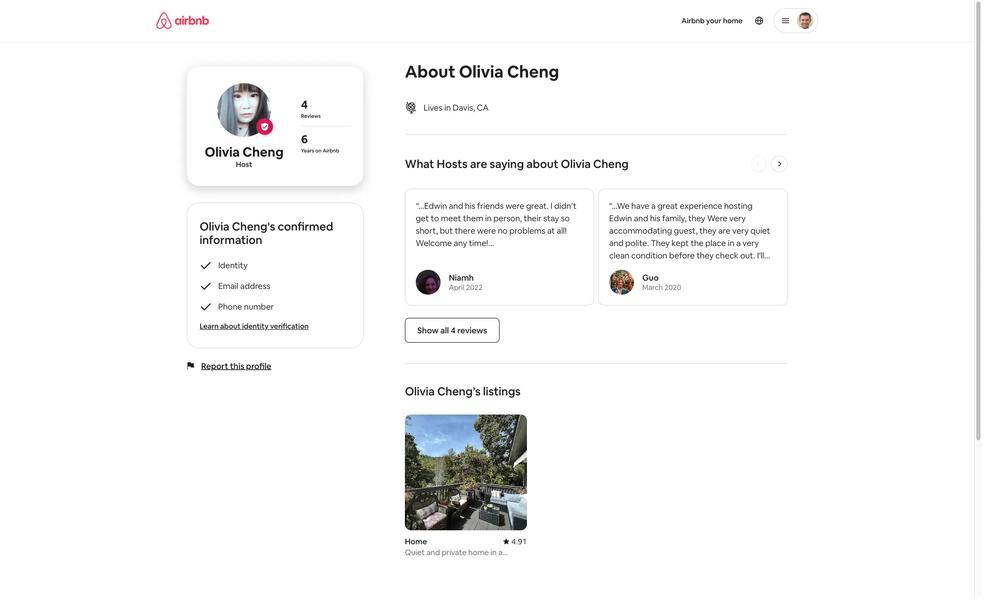 Task type: locate. For each thing, give the bounding box(es) containing it.
olivia for cheng's
[[405, 384, 435, 399]]

1 horizontal spatial to
[[718, 263, 726, 273]]

any down there
[[454, 238, 467, 248]]

check
[[716, 250, 739, 261]]

and up meet
[[449, 200, 463, 211]]

1 vertical spatial airbnb
[[323, 147, 339, 154]]

0 horizontal spatial i'll
[[666, 275, 673, 286]]

1 vertical spatial his
[[650, 213, 661, 223]]

1 horizontal spatial about
[[527, 156, 559, 171]]

them up 'would'
[[695, 263, 716, 273]]

1 vertical spatial them
[[695, 263, 716, 273]]

i
[[551, 200, 553, 211]]

hosting
[[724, 200, 753, 211]]

the down guest,
[[691, 238, 704, 248]]

very up out.
[[743, 238, 759, 248]]

guo user profile image
[[609, 270, 634, 295], [609, 270, 634, 295]]

0 horizontal spatial 4
[[301, 97, 308, 112]]

0 horizontal spatial about
[[220, 322, 241, 331]]

verification
[[270, 322, 309, 331]]

1 horizontal spatial his
[[650, 213, 661, 223]]

a right private
[[499, 548, 503, 558]]

0 vertical spatial the
[[691, 238, 704, 248]]

are right hosts
[[470, 156, 487, 171]]

4.91 out of 5 average rating,  100 reviews image
[[503, 537, 527, 547]]

out
[[609, 275, 622, 286]]

home inside home quiet and private home in a woodsy setting
[[468, 548, 489, 558]]

the
[[691, 238, 704, 248], [738, 263, 750, 273], [652, 287, 665, 298]]

clean
[[609, 250, 630, 261]]

their
[[524, 213, 542, 223]]

about right saying
[[527, 156, 559, 171]]

airbnb right on
[[323, 147, 339, 154]]

about olivia cheng
[[405, 61, 559, 82]]

guest,
[[674, 225, 698, 236]]

all inside button
[[441, 325, 449, 336]]

no
[[498, 225, 508, 236]]

report this profile
[[201, 361, 271, 371]]

"…we have a great experience hosting edwin and his  family, they were very accommodating guest, they are very quiet and polite. they kept the place in a very clean condition before they check out.  i'll definitely recommend them to all the host out there. and i'll definitely would host them any time in the future.…
[[609, 200, 776, 298]]

0 horizontal spatial home
[[468, 548, 489, 558]]

were up the person,
[[506, 200, 525, 211]]

them right 'would'
[[756, 275, 776, 286]]

they up place
[[700, 225, 717, 236]]

0 horizontal spatial were
[[477, 225, 496, 236]]

1 vertical spatial all
[[441, 325, 449, 336]]

2 vertical spatial they
[[697, 250, 714, 261]]

0 vertical spatial home
[[723, 16, 743, 25]]

his
[[465, 200, 476, 211], [650, 213, 661, 223]]

the down "and"
[[652, 287, 665, 298]]

to inside "…edwin and his friends were great. i didn't get to meet them in person, their stay so short, but there were no problems at all! welcome any time!…
[[431, 213, 439, 223]]

airbnb left your
[[682, 16, 705, 25]]

on
[[315, 147, 322, 154]]

4 up the reviews
[[301, 97, 308, 112]]

0 horizontal spatial all
[[441, 325, 449, 336]]

0 horizontal spatial the
[[652, 287, 665, 298]]

to
[[431, 213, 439, 223], [718, 263, 726, 273]]

home right your
[[723, 16, 743, 25]]

and
[[449, 200, 463, 211], [634, 213, 648, 223], [609, 238, 624, 248], [427, 548, 440, 558]]

airbnb inside airbnb your home link
[[682, 16, 705, 25]]

are
[[470, 156, 487, 171], [719, 225, 731, 236]]

1 vertical spatial were
[[477, 225, 496, 236]]

6
[[301, 132, 308, 147]]

guo march 2020
[[643, 272, 682, 292]]

his down great
[[650, 213, 661, 223]]

them
[[463, 213, 483, 223], [695, 263, 716, 273], [756, 275, 776, 286]]

2 horizontal spatial a
[[736, 238, 741, 248]]

short,
[[416, 225, 438, 236]]

in
[[444, 102, 451, 113], [485, 213, 492, 223], [728, 238, 735, 248], [644, 287, 650, 298], [491, 548, 497, 558]]

airbnb
[[682, 16, 705, 25], [323, 147, 339, 154]]

0 vertical spatial are
[[470, 156, 487, 171]]

a up out.
[[736, 238, 741, 248]]

i'll right out.
[[757, 250, 765, 261]]

1 horizontal spatial are
[[719, 225, 731, 236]]

they down place
[[697, 250, 714, 261]]

1 vertical spatial 4
[[451, 325, 456, 336]]

1 horizontal spatial all
[[728, 263, 736, 273]]

niamh user profile image
[[416, 270, 441, 295]]

in right private
[[491, 548, 497, 558]]

experience
[[680, 200, 723, 211]]

0 vertical spatial his
[[465, 200, 476, 211]]

show all 4 reviews button
[[405, 318, 500, 343]]

1 vertical spatial definitely
[[675, 275, 711, 286]]

"…we
[[609, 200, 630, 211]]

about down "phone" on the bottom left of page
[[220, 322, 241, 331]]

problems
[[510, 225, 546, 236]]

recommend
[[647, 263, 694, 273]]

are down were on the top
[[719, 225, 731, 236]]

olivia inside olivia cheng's confirmed information
[[200, 219, 230, 234]]

hosts
[[437, 156, 468, 171]]

2020
[[665, 283, 682, 292]]

they
[[689, 213, 706, 223], [700, 225, 717, 236], [697, 250, 714, 261]]

i'll down recommend
[[666, 275, 673, 286]]

definitely down clean
[[609, 263, 645, 273]]

4 inside 4 reviews
[[301, 97, 308, 112]]

in up check
[[728, 238, 735, 248]]

were
[[506, 200, 525, 211], [477, 225, 496, 236]]

0 vertical spatial to
[[431, 213, 439, 223]]

phone
[[218, 301, 242, 312]]

olivia cheng host
[[205, 143, 284, 169]]

and inside home quiet and private home in a woodsy setting
[[427, 548, 440, 558]]

all!
[[557, 225, 567, 236]]

to up 'would'
[[718, 263, 726, 273]]

1 horizontal spatial the
[[691, 238, 704, 248]]

1 vertical spatial any
[[609, 287, 623, 298]]

time!…
[[469, 238, 494, 248]]

1 horizontal spatial any
[[609, 287, 623, 298]]

were up "time!…"
[[477, 225, 496, 236]]

a
[[651, 200, 656, 211], [736, 238, 741, 248], [499, 548, 503, 558]]

0 vertical spatial all
[[728, 263, 736, 273]]

address
[[240, 281, 270, 291]]

2 horizontal spatial the
[[738, 263, 750, 273]]

host right 'would'
[[737, 275, 754, 286]]

1 vertical spatial the
[[738, 263, 750, 273]]

his left friends
[[465, 200, 476, 211]]

any
[[454, 238, 467, 248], [609, 287, 623, 298]]

them up there
[[463, 213, 483, 223]]

them inside "…edwin and his friends were great. i didn't get to meet them in person, their stay so short, but there were no problems at all! welcome any time!…
[[463, 213, 483, 223]]

0 horizontal spatial airbnb
[[323, 147, 339, 154]]

1 horizontal spatial airbnb
[[682, 16, 705, 25]]

any inside '"…we have a great experience hosting edwin and his  family, they were very accommodating guest, they are very quiet and polite. they kept the place in a very clean condition before they check out.  i'll definitely recommend them to all the host out there. and i'll definitely would host them any time in the future.…'
[[609, 287, 623, 298]]

and
[[649, 275, 664, 286]]

0 vertical spatial were
[[506, 200, 525, 211]]

to right get
[[431, 213, 439, 223]]

great.
[[526, 200, 549, 211]]

they down experience
[[689, 213, 706, 223]]

out.
[[741, 250, 756, 261]]

1 vertical spatial a
[[736, 238, 741, 248]]

any down out
[[609, 287, 623, 298]]

2022
[[466, 283, 483, 292]]

0 vertical spatial airbnb
[[682, 16, 705, 25]]

0 horizontal spatial definitely
[[609, 263, 645, 273]]

0 horizontal spatial them
[[463, 213, 483, 223]]

are inside '"…we have a great experience hosting edwin and his  family, they were very accommodating guest, they are very quiet and polite. they kept the place in a very clean condition before they check out.  i'll definitely recommend them to all the host out there. and i'll definitely would host them any time in the future.…'
[[719, 225, 731, 236]]

very left quiet
[[733, 225, 749, 236]]

0 horizontal spatial his
[[465, 200, 476, 211]]

olivia cheng user profile image
[[217, 83, 271, 137], [217, 83, 271, 137]]

confirmed
[[278, 219, 333, 234]]

email
[[218, 281, 239, 291]]

host down out.
[[752, 263, 769, 273]]

1 horizontal spatial cheng
[[507, 61, 559, 82]]

4
[[301, 97, 308, 112], [451, 325, 456, 336]]

any inside "…edwin and his friends were great. i didn't get to meet them in person, their stay so short, but there were no problems at all! welcome any time!…
[[454, 238, 467, 248]]

host
[[752, 263, 769, 273], [737, 275, 754, 286]]

1 vertical spatial are
[[719, 225, 731, 236]]

very down hosting
[[730, 213, 746, 223]]

report this profile button
[[201, 361, 271, 371]]

quiet
[[751, 225, 771, 236]]

1 vertical spatial about
[[220, 322, 241, 331]]

0 vertical spatial definitely
[[609, 263, 645, 273]]

time
[[625, 287, 642, 298]]

get
[[416, 213, 429, 223]]

0 horizontal spatial any
[[454, 238, 467, 248]]

definitely up future.…
[[675, 275, 711, 286]]

1 vertical spatial to
[[718, 263, 726, 273]]

2 vertical spatial a
[[499, 548, 503, 558]]

0 vertical spatial them
[[463, 213, 483, 223]]

lives
[[424, 102, 443, 113]]

show all 4 reviews
[[417, 325, 487, 336]]

0 horizontal spatial cheng
[[243, 143, 284, 160]]

2 horizontal spatial them
[[756, 275, 776, 286]]

1 vertical spatial home
[[468, 548, 489, 558]]

and right quiet
[[427, 548, 440, 558]]

place
[[706, 238, 726, 248]]

the down out.
[[738, 263, 750, 273]]

0 horizontal spatial to
[[431, 213, 439, 223]]

a right have
[[651, 200, 656, 211]]

about inside button
[[220, 322, 241, 331]]

home right private
[[468, 548, 489, 558]]

0 vertical spatial 4
[[301, 97, 308, 112]]

in down friends
[[485, 213, 492, 223]]

all right show
[[441, 325, 449, 336]]

1 horizontal spatial 4
[[451, 325, 456, 336]]

all down check
[[728, 263, 736, 273]]

0 vertical spatial any
[[454, 238, 467, 248]]

1 horizontal spatial a
[[651, 200, 656, 211]]

airbnb inside the 6 years on airbnb
[[323, 147, 339, 154]]

1 horizontal spatial i'll
[[757, 250, 765, 261]]

all inside '"…we have a great experience hosting edwin and his  family, they were very accommodating guest, they are very quiet and polite. they kept the place in a very clean condition before they check out.  i'll definitely recommend them to all the host out there. and i'll definitely would host them any time in the future.…'
[[728, 263, 736, 273]]

olivia inside the "olivia cheng host"
[[205, 143, 240, 160]]

0 horizontal spatial a
[[499, 548, 503, 558]]

1 horizontal spatial home
[[723, 16, 743, 25]]

4 left reviews
[[451, 325, 456, 336]]

saying
[[490, 156, 524, 171]]



Task type: describe. For each thing, give the bounding box(es) containing it.
there
[[455, 225, 475, 236]]

number
[[244, 301, 274, 312]]

at
[[547, 225, 555, 236]]

learn about identity verification
[[200, 322, 309, 331]]

reviews
[[301, 113, 321, 120]]

cheng's
[[232, 219, 275, 234]]

niamh april 2022
[[449, 272, 483, 292]]

welcome
[[416, 238, 452, 248]]

a inside home quiet and private home in a woodsy setting
[[499, 548, 503, 558]]

april
[[449, 283, 465, 292]]

"…edwin and his friends were great. i didn't get to meet them in person, their stay so short, but there were no problems at all! welcome any time!…
[[416, 200, 577, 248]]

what
[[405, 156, 434, 171]]

olivia cheng's listings
[[405, 384, 521, 399]]

future.…
[[667, 287, 698, 298]]

have
[[632, 200, 650, 211]]

niamh
[[449, 272, 474, 283]]

show
[[417, 325, 439, 336]]

stay
[[544, 213, 559, 223]]

2 vertical spatial them
[[756, 275, 776, 286]]

olivia for cheng's
[[200, 219, 230, 234]]

learn about identity verification button
[[200, 321, 351, 332]]

family,
[[662, 213, 687, 223]]

1 horizontal spatial were
[[506, 200, 525, 211]]

would
[[712, 275, 736, 286]]

private
[[442, 548, 467, 558]]

1 horizontal spatial them
[[695, 263, 716, 273]]

meet
[[441, 213, 461, 223]]

person,
[[494, 213, 522, 223]]

woodsy
[[405, 558, 433, 568]]

his inside "…edwin and his friends were great. i didn't get to meet them in person, their stay so short, but there were no problems at all! welcome any time!…
[[465, 200, 476, 211]]

2 horizontal spatial cheng
[[593, 156, 629, 171]]

2 vertical spatial the
[[652, 287, 665, 298]]

in inside "…edwin and his friends were great. i didn't get to meet them in person, their stay so short, but there were no problems at all! welcome any time!…
[[485, 213, 492, 223]]

quiet
[[405, 548, 425, 558]]

and inside "…edwin and his friends were great. i didn't get to meet them in person, their stay so short, but there were no problems at all! welcome any time!…
[[449, 200, 463, 211]]

information
[[200, 233, 262, 247]]

reviews
[[458, 325, 487, 336]]

0 vertical spatial host
[[752, 263, 769, 273]]

1 vertical spatial i'll
[[666, 275, 673, 286]]

0 vertical spatial about
[[527, 156, 559, 171]]

they
[[651, 238, 670, 248]]

were
[[707, 213, 728, 223]]

profile element
[[500, 0, 818, 41]]

0 horizontal spatial are
[[470, 156, 487, 171]]

airbnb your home link
[[675, 10, 749, 32]]

4 inside button
[[451, 325, 456, 336]]

olivia for cheng
[[205, 143, 240, 160]]

home quiet and private home in a woodsy setting
[[405, 537, 503, 568]]

6 years on airbnb
[[301, 132, 339, 154]]

olivia cheng's confirmed information
[[200, 219, 333, 247]]

but
[[440, 225, 453, 236]]

before
[[669, 250, 695, 261]]

great
[[658, 200, 678, 211]]

4.91
[[512, 537, 527, 547]]

niamh user profile image
[[416, 270, 441, 295]]

in right time on the top of page
[[644, 287, 650, 298]]

didn't
[[555, 200, 577, 211]]

your
[[706, 16, 722, 25]]

listings
[[483, 384, 521, 399]]

identity
[[218, 260, 248, 271]]

in inside home quiet and private home in a woodsy setting
[[491, 548, 497, 558]]

edwin
[[609, 213, 632, 223]]

home inside profile element
[[723, 16, 743, 25]]

0 vertical spatial very
[[730, 213, 746, 223]]

email address
[[218, 281, 270, 291]]

4 reviews
[[301, 97, 321, 120]]

in right lives
[[444, 102, 451, 113]]

lives in davis, ca
[[424, 102, 489, 113]]

there.
[[624, 275, 647, 286]]

home
[[405, 537, 427, 547]]

condition
[[632, 250, 668, 261]]

cheng's
[[437, 384, 481, 399]]

guo
[[643, 272, 659, 283]]

cheng inside the "olivia cheng host"
[[243, 143, 284, 160]]

learn
[[200, 322, 219, 331]]

this
[[230, 361, 244, 371]]

his inside '"…we have a great experience hosting edwin and his  family, they were very accommodating guest, they are very quiet and polite. they kept the place in a very clean condition before they check out.  i'll definitely recommend them to all the host out there. and i'll definitely would host them any time in the future.…'
[[650, 213, 661, 223]]

1 vertical spatial very
[[733, 225, 749, 236]]

verified host image
[[261, 123, 269, 131]]

kept
[[672, 238, 689, 248]]

0 vertical spatial a
[[651, 200, 656, 211]]

1 vertical spatial they
[[700, 225, 717, 236]]

friends
[[477, 200, 504, 211]]

host
[[236, 160, 252, 169]]

and up accommodating
[[634, 213, 648, 223]]

identity
[[242, 322, 269, 331]]

years
[[301, 147, 314, 154]]

1 vertical spatial host
[[737, 275, 754, 286]]

1 horizontal spatial definitely
[[675, 275, 711, 286]]

report
[[201, 361, 228, 371]]

airbnb your home
[[682, 16, 743, 25]]

so
[[561, 213, 570, 223]]

profile
[[246, 361, 271, 371]]

0 vertical spatial i'll
[[757, 250, 765, 261]]

march
[[643, 283, 663, 292]]

phone number
[[218, 301, 274, 312]]

"…edwin
[[416, 200, 447, 211]]

polite.
[[626, 238, 649, 248]]

to inside '"…we have a great experience hosting edwin and his  family, they were very accommodating guest, they are very quiet and polite. they kept the place in a very clean condition before they check out.  i'll definitely recommend them to all the host out there. and i'll definitely would host them any time in the future.…'
[[718, 263, 726, 273]]

2 vertical spatial very
[[743, 238, 759, 248]]

davis, ca
[[453, 102, 489, 113]]

0 vertical spatial they
[[689, 213, 706, 223]]

and up clean
[[609, 238, 624, 248]]

what hosts are saying about olivia cheng
[[405, 156, 629, 171]]

about
[[405, 61, 456, 82]]



Task type: vqa. For each thing, say whether or not it's contained in the screenshot.
I
yes



